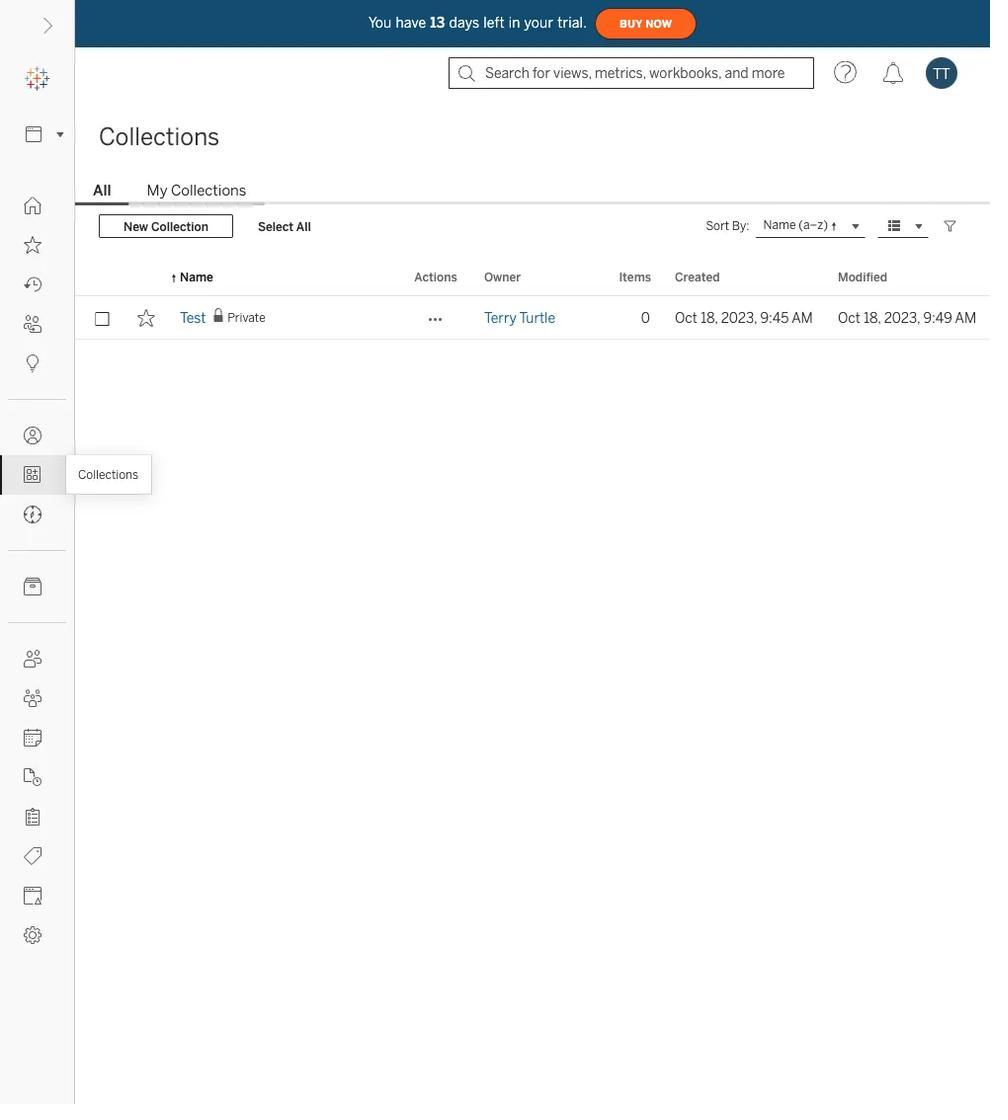 Task type: vqa. For each thing, say whether or not it's contained in the screenshot.
Terry Turtle
yes



Task type: describe. For each thing, give the bounding box(es) containing it.
sort by:
[[706, 219, 750, 233]]

you have 13 days left in your trial.
[[368, 15, 587, 31]]

actions
[[414, 270, 457, 284]]

all inside button
[[296, 219, 311, 233]]

all inside sub-spaces "tab list"
[[93, 182, 111, 200]]

9:49
[[923, 310, 952, 326]]

by:
[[732, 219, 750, 233]]

am for oct 18, 2023, 9:49 am
[[955, 310, 976, 326]]

18, for oct 18, 2023, 9:45 am
[[701, 310, 718, 326]]

navigation panel element
[[0, 59, 74, 955]]

select
[[258, 219, 294, 233]]

0
[[641, 310, 650, 326]]

test
[[180, 310, 206, 326]]

navigation containing all
[[75, 176, 990, 206]]

collections inside sub-spaces "tab list"
[[171, 182, 246, 200]]

have
[[396, 15, 426, 31]]

name for name (a–z)
[[763, 218, 796, 232]]

new collection button
[[99, 214, 233, 238]]

buy now
[[620, 18, 672, 30]]

collections main content
[[75, 99, 990, 1105]]

new collection
[[124, 219, 208, 233]]

grid containing test
[[75, 259, 990, 1105]]

main navigation. press the up and down arrow keys to access links. element
[[0, 186, 74, 955]]

sort
[[706, 219, 729, 233]]

you
[[368, 15, 392, 31]]

name (a–z) button
[[755, 214, 866, 238]]

oct for oct 18, 2023, 9:45 am
[[675, 310, 697, 326]]

left
[[483, 15, 505, 31]]

buy now button
[[595, 8, 697, 40]]

2023, for 9:49
[[884, 310, 920, 326]]

row containing test
[[75, 296, 990, 340]]

owner
[[484, 270, 521, 284]]

days
[[449, 15, 480, 31]]

buy
[[620, 18, 643, 30]]

(a–z)
[[799, 218, 828, 232]]

items
[[619, 270, 651, 284]]

in
[[509, 15, 520, 31]]

oct for oct 18, 2023, 9:49 am
[[838, 310, 860, 326]]

test link
[[180, 296, 206, 340]]



Task type: locate. For each thing, give the bounding box(es) containing it.
1 horizontal spatial 2023,
[[884, 310, 920, 326]]

1 horizontal spatial oct
[[838, 310, 860, 326]]

select all button
[[245, 214, 324, 238]]

all
[[93, 182, 111, 200], [296, 219, 311, 233]]

1 horizontal spatial am
[[955, 310, 976, 326]]

Search for views, metrics, workbooks, and more text field
[[449, 57, 814, 89]]

navigation
[[75, 176, 990, 206]]

am for oct 18, 2023, 9:45 am
[[792, 310, 813, 326]]

turtle
[[519, 310, 555, 326]]

0 vertical spatial all
[[93, 182, 111, 200]]

oct 18, 2023, 9:45 am
[[675, 310, 813, 326]]

1 horizontal spatial all
[[296, 219, 311, 233]]

18, down created in the top right of the page
[[701, 310, 718, 326]]

am right 9:45
[[792, 310, 813, 326]]

2023,
[[721, 310, 757, 326], [884, 310, 920, 326]]

select all
[[258, 219, 311, 233]]

oct down modified
[[838, 310, 860, 326]]

13
[[430, 15, 445, 31]]

oct 18, 2023, 9:49 am
[[838, 310, 976, 326]]

list view image
[[885, 217, 903, 235]]

2023, left 9:45
[[721, 310, 757, 326]]

0 horizontal spatial 2023,
[[721, 310, 757, 326]]

0 vertical spatial name
[[763, 218, 796, 232]]

2023, left 9:49
[[884, 310, 920, 326]]

0 horizontal spatial oct
[[675, 310, 697, 326]]

0 horizontal spatial all
[[93, 182, 111, 200]]

all left my
[[93, 182, 111, 200]]

all right select
[[296, 219, 311, 233]]

18, down modified
[[864, 310, 881, 326]]

terry
[[484, 310, 517, 326]]

terry turtle
[[484, 310, 555, 326]]

1 vertical spatial all
[[296, 219, 311, 233]]

grid
[[75, 259, 990, 1105]]

name
[[763, 218, 796, 232], [180, 270, 213, 284]]

row
[[75, 296, 990, 340]]

now
[[645, 18, 672, 30]]

2 18, from the left
[[864, 310, 881, 326]]

new
[[124, 219, 148, 233]]

1 oct from the left
[[675, 310, 697, 326]]

18, for oct 18, 2023, 9:49 am
[[864, 310, 881, 326]]

2 2023, from the left
[[884, 310, 920, 326]]

2023, for 9:45
[[721, 310, 757, 326]]

0 horizontal spatial am
[[792, 310, 813, 326]]

collections up my
[[99, 123, 220, 151]]

0 horizontal spatial name
[[180, 270, 213, 284]]

oct
[[675, 310, 697, 326], [838, 310, 860, 326]]

terry turtle link
[[484, 296, 555, 340]]

my
[[147, 182, 168, 200]]

name (a–z)
[[763, 218, 828, 232]]

2 oct from the left
[[838, 310, 860, 326]]

name inside grid
[[180, 270, 213, 284]]

name inside dropdown button
[[763, 218, 796, 232]]

collections
[[99, 123, 220, 151], [171, 182, 246, 200]]

9:45
[[760, 310, 789, 326]]

oct right 0
[[675, 310, 697, 326]]

name up test
[[180, 270, 213, 284]]

1 horizontal spatial 18,
[[864, 310, 881, 326]]

2 am from the left
[[955, 310, 976, 326]]

trial.
[[557, 15, 587, 31]]

your
[[524, 15, 553, 31]]

am
[[792, 310, 813, 326], [955, 310, 976, 326]]

name left (a–z)
[[763, 218, 796, 232]]

18,
[[701, 310, 718, 326], [864, 310, 881, 326]]

0 vertical spatial collections
[[99, 123, 220, 151]]

collections up collection
[[171, 182, 246, 200]]

sub-spaces tab list
[[75, 180, 990, 206]]

1 2023, from the left
[[721, 310, 757, 326]]

created
[[675, 270, 720, 284]]

modified
[[838, 270, 887, 284]]

private
[[228, 311, 265, 325]]

1 vertical spatial name
[[180, 270, 213, 284]]

name for name
[[180, 270, 213, 284]]

my collections
[[147, 182, 246, 200]]

0 horizontal spatial 18,
[[701, 310, 718, 326]]

1 horizontal spatial name
[[763, 218, 796, 232]]

collection
[[151, 219, 208, 233]]

1 vertical spatial collections
[[171, 182, 246, 200]]

1 18, from the left
[[701, 310, 718, 326]]

1 am from the left
[[792, 310, 813, 326]]

am right 9:49
[[955, 310, 976, 326]]



